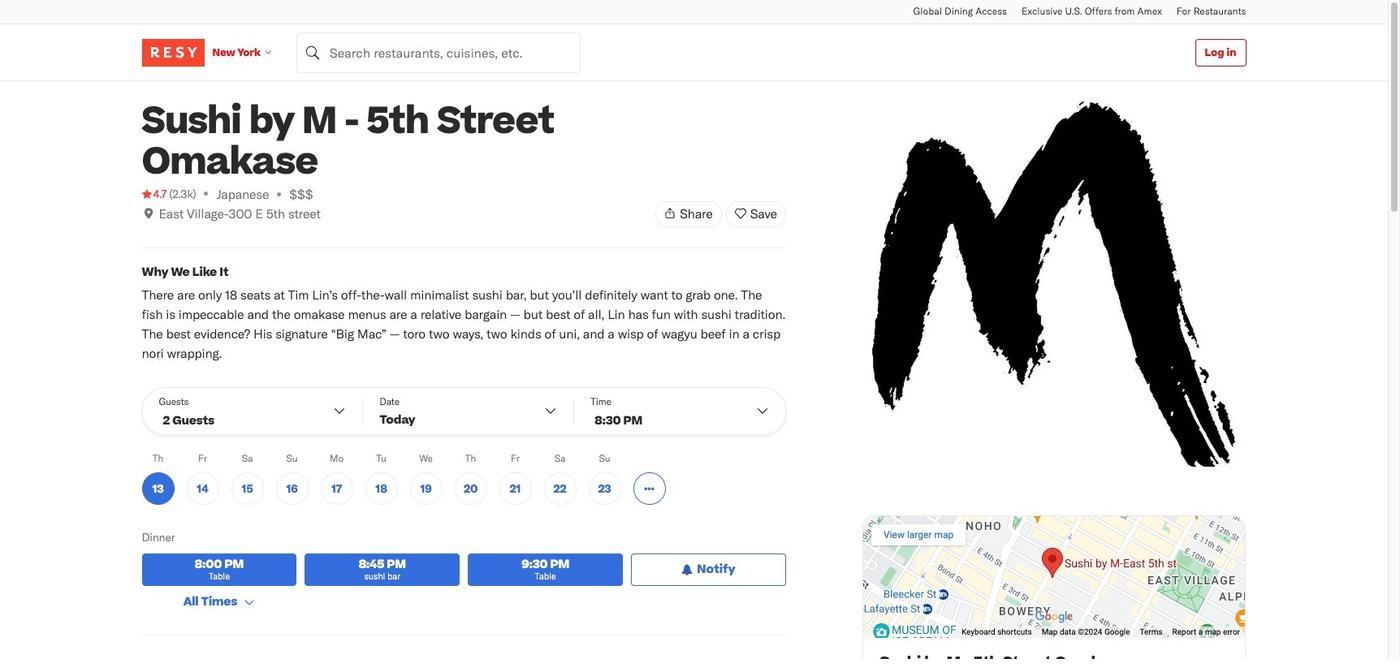 Task type: vqa. For each thing, say whether or not it's contained in the screenshot.
field at left top
yes



Task type: describe. For each thing, give the bounding box(es) containing it.
4.7 out of 5 stars image
[[142, 186, 167, 202]]



Task type: locate. For each thing, give the bounding box(es) containing it.
Search restaurants, cuisines, etc. text field
[[296, 32, 581, 73]]

None field
[[296, 32, 581, 73]]



